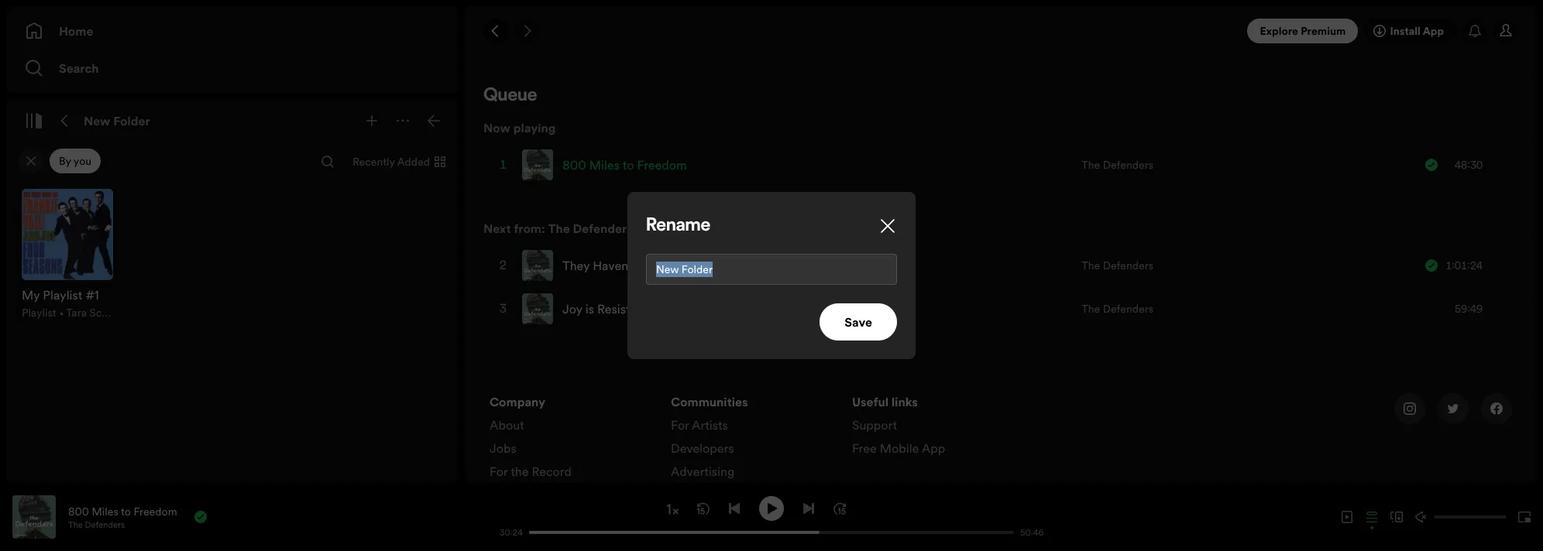 Task type: vqa. For each thing, say whether or not it's contained in the screenshot.
Previous image
yes



Task type: locate. For each thing, give the bounding box(es) containing it.
miles
[[589, 156, 620, 174], [92, 504, 118, 519]]

search
[[59, 60, 99, 77]]

to inside 800 miles to freedom the defenders
[[121, 504, 131, 519]]

•
[[59, 305, 64, 321]]

2 the defenders from the top
[[1082, 258, 1154, 273]]

list containing communities
[[671, 394, 834, 527]]

the defenders link
[[1082, 157, 1154, 173], [548, 220, 633, 237], [1082, 258, 1154, 273], [1082, 301, 1154, 317], [68, 519, 125, 531]]

0 vertical spatial freedom
[[637, 156, 687, 174]]

None text field
[[646, 254, 897, 285]]

from:
[[514, 220, 545, 237]]

next from: the defenders
[[483, 220, 633, 237]]

by
[[59, 153, 71, 169]]

1 horizontal spatial 800
[[562, 156, 586, 174]]

communities
[[671, 394, 748, 411]]

artists
[[692, 417, 728, 434]]

to inside 800 miles to freedom cell
[[623, 156, 634, 174]]

useful links support free mobile app
[[852, 394, 945, 457]]

go back image
[[490, 25, 502, 37]]

1 horizontal spatial freedom
[[637, 156, 687, 174]]

1 horizontal spatial miles
[[589, 156, 620, 174]]

1 vertical spatial for
[[490, 463, 508, 480]]

edit details dialog
[[627, 192, 916, 359]]

list containing useful links
[[852, 394, 1015, 463]]

0 horizontal spatial app
[[922, 440, 945, 457]]

joy is resistance cell
[[522, 288, 663, 330]]

resistance
[[597, 301, 657, 318]]

0 vertical spatial 800
[[562, 156, 586, 174]]

miles for 800 miles to freedom the defenders
[[92, 504, 118, 519]]

explore
[[1260, 23, 1298, 39]]

change speed image
[[665, 502, 680, 517]]

48:30
[[1455, 157, 1483, 173]]

skip back 15 seconds image
[[697, 502, 710, 515]]

haven't
[[593, 257, 635, 274]]

the defenders link for 800 miles to freedom
[[1082, 157, 1154, 173]]

800
[[562, 156, 586, 174], [68, 504, 89, 519]]

list
[[490, 394, 652, 486], [671, 394, 834, 527], [852, 394, 1015, 463]]

defenders for joy is resistance
[[1103, 301, 1154, 317]]

they
[[562, 257, 590, 274]]

for
[[671, 417, 689, 434], [490, 463, 508, 480]]

main element
[[6, 6, 459, 483]]

0 horizontal spatial 800
[[68, 504, 89, 519]]

the inside 800 miles to freedom the defenders
[[68, 519, 83, 531]]

800 miles to freedom
[[562, 156, 687, 174]]

1 vertical spatial miles
[[92, 504, 118, 519]]

50:46
[[1020, 527, 1044, 539]]

1 horizontal spatial for
[[671, 417, 689, 434]]

2 list from the left
[[671, 394, 834, 527]]

800 miles to freedom link
[[68, 504, 177, 519]]

freedom
[[637, 156, 687, 174], [134, 504, 177, 519]]

top bar and user menu element
[[465, 6, 1537, 56]]

1 vertical spatial to
[[121, 504, 131, 519]]

free mobile app link
[[852, 440, 945, 463]]

0 vertical spatial miles
[[589, 156, 620, 174]]

defenders
[[1103, 157, 1154, 173], [573, 220, 633, 237], [1103, 258, 1154, 273], [1103, 301, 1154, 317], [85, 519, 125, 531]]

0 vertical spatial to
[[623, 156, 634, 174]]

1 the defenders from the top
[[1082, 157, 1154, 173]]

800 miles to freedom the defenders
[[68, 504, 177, 531]]

to
[[623, 156, 634, 174], [121, 504, 131, 519]]

communities for artists developers advertising
[[671, 394, 748, 480]]

play image
[[765, 502, 778, 515]]

player controls element
[[492, 496, 1051, 539]]

install app
[[1390, 23, 1444, 39]]

1 horizontal spatial to
[[623, 156, 634, 174]]

app right mobile
[[922, 440, 945, 457]]

the defenders for freedom
[[1082, 157, 1154, 173]]

seen
[[638, 257, 666, 274]]

what's new image
[[1469, 25, 1481, 37]]

freedom inside cell
[[637, 156, 687, 174]]

is
[[585, 301, 594, 318]]

0 horizontal spatial list
[[490, 394, 652, 486]]

3 list from the left
[[852, 394, 1015, 463]]

1 list from the left
[[490, 394, 652, 486]]

1 vertical spatial 800
[[68, 504, 89, 519]]

for artists link
[[671, 417, 728, 440]]

miles inside cell
[[589, 156, 620, 174]]

miles inside 800 miles to freedom the defenders
[[92, 504, 118, 519]]

instagram image
[[1404, 403, 1416, 415]]

for inside the company about jobs for the record
[[490, 463, 508, 480]]

home link
[[25, 15, 440, 46]]

list containing company
[[490, 394, 652, 486]]

for left artists
[[671, 417, 689, 434]]

0 horizontal spatial for
[[490, 463, 508, 480]]

1 vertical spatial freedom
[[134, 504, 177, 519]]

app
[[1423, 23, 1444, 39], [922, 440, 945, 457]]

1 vertical spatial the defenders
[[1082, 258, 1154, 273]]

save button
[[820, 304, 897, 341]]

to for 800 miles to freedom
[[623, 156, 634, 174]]

800 inside cell
[[562, 156, 586, 174]]

playing
[[513, 119, 556, 136]]

the
[[1082, 157, 1100, 173], [548, 220, 570, 237], [669, 257, 690, 274], [1082, 258, 1100, 273], [1082, 301, 1100, 317], [68, 519, 83, 531]]

1 horizontal spatial list
[[671, 394, 834, 527]]

0 horizontal spatial miles
[[92, 504, 118, 519]]

app right "install"
[[1423, 23, 1444, 39]]

premium
[[1301, 23, 1346, 39]]

us
[[734, 257, 748, 274]]

800 inside 800 miles to freedom the defenders
[[68, 504, 89, 519]]

30:24
[[499, 527, 523, 539]]

to for 800 miles to freedom the defenders
[[121, 504, 131, 519]]

59:49
[[1455, 301, 1483, 317]]

for left the the
[[490, 463, 508, 480]]

support
[[852, 417, 897, 434]]

1 horizontal spatial app
[[1423, 23, 1444, 39]]

None search field
[[315, 150, 340, 174]]

the defenders link for they haven't seen the last of us
[[1082, 258, 1154, 273]]

2 vertical spatial the defenders
[[1082, 301, 1154, 317]]

0 horizontal spatial to
[[121, 504, 131, 519]]

0 horizontal spatial freedom
[[134, 504, 177, 519]]

1 vertical spatial app
[[922, 440, 945, 457]]

0 vertical spatial app
[[1423, 23, 1444, 39]]

0 vertical spatial for
[[671, 417, 689, 434]]

freedom inside 800 miles to freedom the defenders
[[134, 504, 177, 519]]

the defenders for the
[[1082, 258, 1154, 273]]

2 horizontal spatial list
[[852, 394, 1015, 463]]

0 vertical spatial the defenders
[[1082, 157, 1154, 173]]

they haven't seen the last of us cell
[[522, 245, 754, 287]]

the defenders
[[1082, 157, 1154, 173], [1082, 258, 1154, 273], [1082, 301, 1154, 317]]

mobile
[[880, 440, 919, 457]]

now playing: 800 miles to freedom by the defenders footer
[[12, 496, 465, 539]]



Task type: describe. For each thing, give the bounding box(es) containing it.
the inside cell
[[669, 257, 690, 274]]

jobs link
[[490, 440, 516, 463]]

search in your library image
[[322, 156, 334, 168]]

now
[[483, 119, 510, 136]]

company about jobs for the record
[[490, 394, 572, 480]]

defenders inside 800 miles to freedom the defenders
[[85, 519, 125, 531]]

developers link
[[671, 440, 734, 463]]

new folder button
[[81, 108, 153, 133]]

now playing
[[483, 119, 556, 136]]

spotify – play queue element
[[465, 87, 1537, 552]]

save
[[845, 314, 872, 331]]

joy
[[562, 301, 582, 318]]

close image
[[878, 217, 897, 235]]

By you checkbox
[[50, 149, 101, 174]]

about
[[490, 417, 524, 434]]

facebook image
[[1490, 403, 1503, 415]]

install
[[1390, 23, 1421, 39]]

install app link
[[1364, 19, 1456, 43]]

3 the defenders from the top
[[1082, 301, 1154, 317]]

playlist •
[[22, 305, 66, 321]]

links
[[891, 394, 918, 411]]

volume off image
[[1415, 511, 1428, 524]]

you
[[73, 153, 92, 169]]

rename
[[646, 217, 710, 235]]

48:30 cell
[[1425, 144, 1504, 186]]

explore premium button
[[1248, 19, 1358, 43]]

about link
[[490, 417, 524, 440]]

for inside communities for artists developers advertising
[[671, 417, 689, 434]]

800 for 800 miles to freedom the defenders
[[68, 504, 89, 519]]

miles for 800 miles to freedom
[[589, 156, 620, 174]]

freedom for 800 miles to freedom
[[637, 156, 687, 174]]

search link
[[25, 53, 440, 84]]

800 for 800 miles to freedom
[[562, 156, 586, 174]]

jobs
[[490, 440, 516, 457]]

playlist
[[22, 305, 56, 321]]

advertising link
[[671, 463, 735, 486]]

they haven't seen the last of us
[[562, 257, 748, 274]]

skip forward 15 seconds image
[[834, 502, 846, 515]]

next
[[483, 220, 511, 237]]

twitter image
[[1447, 403, 1459, 415]]

home
[[59, 22, 93, 40]]

go forward image
[[521, 25, 533, 37]]

app inside useful links support free mobile app
[[922, 440, 945, 457]]

advertising
[[671, 463, 735, 480]]

queue
[[483, 87, 537, 105]]

new folder
[[84, 112, 150, 129]]

next image
[[803, 502, 815, 515]]

record
[[532, 463, 572, 480]]

company
[[490, 394, 545, 411]]

developers
[[671, 440, 734, 457]]

defenders for they haven't seen the last of us
[[1103, 258, 1154, 273]]

clear filters image
[[25, 155, 37, 167]]

new
[[84, 112, 110, 129]]

by you
[[59, 153, 92, 169]]

explore premium
[[1260, 23, 1346, 39]]

none text field inside edit details dialog
[[646, 254, 897, 285]]

the defenders link for joy is resistance
[[1082, 301, 1154, 317]]

1:01:24
[[1446, 258, 1483, 273]]

for the record link
[[490, 463, 572, 486]]

free
[[852, 440, 877, 457]]

defenders for 800 miles to freedom
[[1103, 157, 1154, 173]]

previous image
[[728, 502, 741, 515]]

1:01:24 cell
[[1425, 245, 1504, 287]]

folder
[[113, 112, 150, 129]]

none search field inside the main element
[[315, 150, 340, 174]]

useful
[[852, 394, 889, 411]]

last
[[693, 257, 717, 274]]

of
[[720, 257, 731, 274]]

app inside top bar and user menu element
[[1423, 23, 1444, 39]]

support link
[[852, 417, 897, 440]]

800 miles to freedom cell
[[522, 144, 693, 186]]

freedom for 800 miles to freedom the defenders
[[134, 504, 177, 519]]

joy is resistance
[[562, 301, 657, 318]]

the
[[511, 463, 529, 480]]



